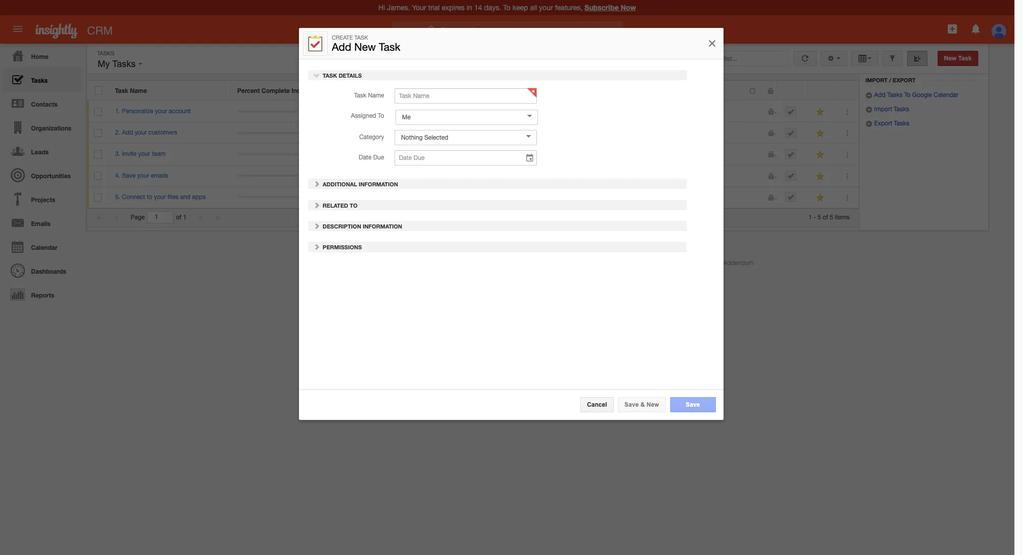 Task type: describe. For each thing, give the bounding box(es) containing it.
add inside row
[[122, 129, 133, 136]]

calendar inside calendar 'link'
[[31, 244, 57, 252]]

row containing 2. add your customers
[[87, 123, 859, 144]]

chevron right image for additional information
[[313, 180, 320, 187]]

following image for 1. personalize your account
[[816, 107, 826, 117]]

contacts link
[[3, 92, 81, 115]]

tasks link
[[3, 68, 81, 92]]

export tasks link
[[866, 120, 910, 127]]

task details
[[321, 72, 362, 78]]

2 column header from the left
[[759, 81, 777, 100]]

Search this list... text field
[[674, 51, 789, 66]]

3.
[[115, 151, 120, 158]]

my tasks button
[[95, 56, 145, 72]]

james peterson link for 2. add your customers
[[505, 129, 549, 136]]

files
[[168, 194, 178, 201]]

3. invite your team
[[115, 151, 166, 158]]

addendum
[[724, 260, 754, 267]]

chevron right image for description information
[[313, 222, 320, 230]]

3. invite your team link
[[115, 151, 171, 158]]

tasks inside navigation
[[31, 77, 48, 84]]

subscribe now link
[[585, 3, 636, 12]]

owner
[[520, 87, 539, 95]]

items
[[835, 214, 850, 221]]

navigation containing home
[[0, 44, 81, 307]]

my
[[98, 59, 110, 69]]

chevron right image
[[313, 201, 320, 208]]

complete
[[262, 87, 290, 95]]

display: grid image
[[858, 55, 868, 62]]

row containing 4. save your emails
[[87, 166, 859, 187]]

date due inside add new task dialog
[[359, 154, 384, 161]]

team
[[152, 151, 166, 158]]

your for invite
[[138, 151, 150, 158]]

your for add
[[135, 129, 147, 136]]

add new task dialog
[[299, 28, 724, 421]]

related to
[[321, 202, 358, 208]]

Task Name text field
[[395, 88, 537, 103]]

tasks my tasks
[[97, 50, 138, 69]]

dashboards link
[[3, 259, 81, 283]]

james for james peterson 'link' associated with 2. add your customers
[[505, 129, 523, 136]]

0% complete image for 1. personalize your account
[[238, 111, 298, 113]]

apps
[[192, 194, 206, 201]]

new task link
[[938, 51, 979, 66]]

started for 4. save your emails
[[639, 172, 659, 179]]

import / export
[[866, 77, 916, 84]]

recycle bin link
[[866, 65, 919, 73]]

not started for 5. connect to your files and apps
[[628, 194, 659, 201]]

import for import tasks
[[875, 106, 892, 113]]

Search all data.... text field
[[423, 21, 623, 40]]

james peterson link for 4. save your emails
[[505, 172, 549, 179]]

1. personalize your account link
[[115, 108, 196, 115]]

following image for 4. save your emails
[[816, 172, 826, 181]]

-
[[814, 214, 816, 221]]

0% complete image for 2. add your customers
[[238, 132, 298, 134]]

0% complete image for 5. connect to your files and apps
[[238, 197, 298, 199]]

5. connect to your files and apps
[[115, 194, 206, 201]]

5. connect to your files and apps link
[[115, 194, 211, 201]]

4.
[[115, 172, 120, 179]]

import tasks link
[[866, 106, 910, 113]]

2 horizontal spatial new
[[944, 55, 957, 62]]

tasks up import tasks
[[887, 92, 903, 99]]

tasks right my
[[112, 59, 136, 69]]

organizations
[[31, 125, 71, 132]]

notifications image
[[970, 23, 982, 35]]

name inside add new task dialog
[[368, 92, 384, 99]]

0 vertical spatial export
[[893, 77, 916, 84]]

following image for 5. connect to your files and apps
[[816, 193, 826, 203]]

add inside the "create task add new task"
[[332, 41, 352, 53]]

4. save your emails
[[115, 172, 168, 179]]

personalize
[[122, 108, 153, 115]]

indicator
[[292, 87, 318, 95]]

1 horizontal spatial 1
[[809, 214, 812, 221]]

4. save your emails link
[[115, 172, 174, 179]]

invite
[[122, 151, 137, 158]]

emails link
[[3, 211, 81, 235]]

not for 4. save your emails
[[628, 172, 637, 179]]

google
[[913, 92, 932, 99]]

category
[[359, 133, 384, 140]]

date field image
[[525, 153, 535, 163]]

assigned to
[[351, 112, 384, 119]]

save for save button
[[686, 402, 700, 409]]

task down all link
[[379, 41, 401, 53]]

task name inside add new task dialog
[[354, 92, 384, 99]]

reports link
[[3, 283, 81, 307]]

james for james peterson 'link' related to 3. invite your team
[[505, 151, 523, 158]]

show sidebar image
[[914, 55, 921, 62]]

recycle bin
[[876, 65, 914, 71]]

account
[[169, 108, 191, 115]]

subscribe
[[585, 3, 619, 12]]

new inside button
[[647, 402, 659, 409]]

projects link
[[3, 187, 81, 211]]

to for assigned to
[[378, 112, 384, 119]]

2 5 from the left
[[830, 214, 834, 221]]

james peterson cell for 5. connect to your files and apps
[[306, 187, 429, 209]]

task up the 1.
[[115, 87, 128, 95]]

permissions
[[321, 244, 362, 251]]

data
[[677, 260, 690, 267]]

task right create
[[355, 34, 368, 41]]

james for james peterson cell associated with 4. save your emails
[[314, 172, 332, 179]]

following image for 3. invite your team
[[816, 150, 826, 160]]

2. add your customers link
[[115, 129, 182, 136]]

&
[[641, 402, 645, 409]]

emails
[[151, 172, 168, 179]]

refresh list image
[[801, 55, 810, 62]]

create
[[332, 34, 353, 41]]

1 - 5 of 5 items
[[809, 214, 850, 221]]

started for 5. connect to your files and apps
[[639, 194, 659, 201]]

0 horizontal spatial save
[[122, 172, 136, 179]]

leads
[[31, 149, 49, 156]]

subscribe now
[[585, 3, 636, 12]]

processing
[[692, 260, 722, 267]]

not started cell for 5. connect to your files and apps
[[620, 187, 742, 209]]

export tasks
[[873, 120, 910, 127]]

additional information
[[321, 181, 398, 187]]

0 vertical spatial due
[[451, 87, 463, 95]]

0% complete image for 4. save your emails
[[238, 175, 298, 177]]

page
[[131, 214, 145, 221]]

and
[[180, 194, 190, 201]]

2 horizontal spatial add
[[875, 92, 886, 99]]

tasks down add tasks to google calendar link
[[894, 106, 910, 113]]

your for personalize
[[155, 108, 167, 115]]

assigned
[[351, 112, 376, 119]]

add tasks to google calendar link
[[866, 92, 959, 99]]

bin
[[904, 65, 914, 71]]

information for description information
[[363, 223, 402, 230]]

date inside row
[[436, 87, 450, 95]]

2. add your customers
[[115, 129, 177, 136]]



Task type: locate. For each thing, give the bounding box(es) containing it.
2 horizontal spatial to
[[905, 92, 911, 99]]

now
[[621, 3, 636, 12]]

chevron down image
[[313, 71, 320, 78]]

new right &
[[647, 402, 659, 409]]

organizations link
[[3, 115, 81, 139]]

information right the description
[[363, 223, 402, 230]]

2 horizontal spatial save
[[686, 402, 700, 409]]

2 vertical spatial add
[[122, 129, 133, 136]]

new right create
[[354, 41, 376, 53]]

description information
[[321, 223, 402, 230]]

task name
[[115, 87, 147, 95], [354, 92, 384, 99]]

all
[[402, 26, 410, 35]]

5 0% complete image from the top
[[238, 197, 298, 199]]

james for james peterson cell underneath date field 'icon'
[[505, 194, 523, 201]]

new inside the "create task add new task"
[[354, 41, 376, 53]]

save for save & new
[[625, 402, 639, 409]]

task
[[355, 34, 368, 41], [379, 41, 401, 53], [959, 55, 972, 62], [323, 72, 337, 78], [115, 87, 128, 95], [505, 87, 518, 95], [354, 92, 366, 99]]

0 vertical spatial date
[[436, 87, 450, 95]]

dashboards
[[31, 268, 66, 276]]

your up 3. invite your team
[[135, 129, 147, 136]]

james peterson for james peterson 'link' related to 3. invite your team
[[505, 151, 549, 158]]

of right -
[[823, 214, 828, 221]]

add
[[332, 41, 352, 53], [875, 92, 886, 99], [122, 129, 133, 136]]

0 horizontal spatial calendar
[[31, 244, 57, 252]]

0 vertical spatial to
[[905, 92, 911, 99]]

james for james peterson 'link' related to 4. save your emails
[[505, 172, 523, 179]]

1 down and
[[183, 214, 186, 221]]

james peterson for james peterson 'link' related to 4. save your emails
[[505, 172, 549, 179]]

save inside button
[[686, 402, 700, 409]]

1 horizontal spatial save
[[625, 402, 639, 409]]

not started cell
[[620, 166, 742, 187], [620, 187, 742, 209]]

not started for 4. save your emails
[[628, 172, 659, 179]]

0 horizontal spatial date
[[359, 154, 372, 161]]

1 vertical spatial not
[[628, 194, 637, 201]]

0 horizontal spatial 1
[[183, 214, 186, 221]]

3 following image from the top
[[816, 150, 826, 160]]

additional
[[323, 181, 357, 187]]

home link
[[3, 44, 81, 68]]

1 vertical spatial calendar
[[31, 244, 57, 252]]

add up the import tasks link
[[875, 92, 886, 99]]

james peterson link
[[314, 108, 358, 115], [505, 108, 549, 115], [505, 129, 549, 136], [505, 151, 549, 158], [505, 172, 549, 179]]

0 horizontal spatial to
[[350, 202, 358, 208]]

james peterson for james peterson cell associated with 4. save your emails
[[314, 172, 358, 179]]

calendar link
[[3, 235, 81, 259]]

chevron right image up chevron right image
[[313, 180, 320, 187]]

to right assigned
[[378, 112, 384, 119]]

james for james peterson cell related to 5. connect to your files and apps
[[314, 194, 332, 201]]

2 not from the top
[[628, 194, 637, 201]]

import
[[866, 77, 888, 84], [875, 106, 892, 113]]

1 vertical spatial add
[[875, 92, 886, 99]]

to
[[905, 92, 911, 99], [378, 112, 384, 119], [350, 202, 358, 208]]

0 vertical spatial date due
[[436, 87, 463, 95]]

close image
[[707, 37, 718, 50]]

not started cell for 4. save your emails
[[620, 166, 742, 187]]

following image
[[816, 172, 826, 181], [816, 193, 826, 203]]

create task add new task
[[332, 34, 401, 53]]

2 not started from the top
[[628, 194, 659, 201]]

your left 'team'
[[138, 151, 150, 158]]

2 0% complete image from the top
[[238, 132, 298, 134]]

5
[[818, 214, 821, 221], [830, 214, 834, 221]]

1 column header from the left
[[742, 81, 759, 100]]

0 horizontal spatial of
[[176, 214, 181, 221]]

1 vertical spatial started
[[639, 194, 659, 201]]

1 following image from the top
[[816, 172, 826, 181]]

contacts
[[31, 101, 58, 108]]

1.
[[115, 108, 120, 115]]

1 0% complete image from the top
[[238, 111, 298, 113]]

data processing addendum
[[677, 260, 754, 267]]

2.
[[115, 129, 120, 136]]

export
[[893, 77, 916, 84], [875, 120, 893, 127]]

1 horizontal spatial of
[[823, 214, 828, 221]]

name
[[130, 87, 147, 95], [368, 92, 384, 99]]

of down files
[[176, 214, 181, 221]]

task down notifications icon
[[959, 55, 972, 62]]

0 vertical spatial started
[[639, 172, 659, 179]]

1 5 from the left
[[818, 214, 821, 221]]

/
[[890, 77, 892, 84]]

task name up assigned to at the top left of the page
[[354, 92, 384, 99]]

1 vertical spatial not started
[[628, 194, 659, 201]]

row group containing 1. personalize your account
[[87, 101, 859, 209]]

0 vertical spatial not
[[628, 172, 637, 179]]

customers
[[149, 129, 177, 136]]

0 vertical spatial following image
[[816, 172, 826, 181]]

james peterson cell for 4. save your emails
[[306, 166, 429, 187]]

0 horizontal spatial export
[[875, 120, 893, 127]]

2 row from the top
[[87, 101, 859, 123]]

opportunities
[[31, 172, 71, 180]]

1 horizontal spatial date due
[[436, 87, 463, 95]]

0 vertical spatial import
[[866, 77, 888, 84]]

data processing addendum link
[[677, 260, 754, 267]]

0% complete image for 3. invite your team
[[238, 154, 298, 156]]

calendar up dashboards link
[[31, 244, 57, 252]]

james peterson cell down category
[[306, 166, 429, 187]]

to left google
[[905, 92, 911, 99]]

james peterson cell up description information
[[306, 187, 429, 209]]

task owner
[[505, 87, 539, 95]]

of 1
[[176, 214, 186, 221]]

chevron right image
[[313, 180, 320, 187], [313, 222, 320, 230], [313, 243, 320, 251]]

2 vertical spatial following image
[[816, 150, 826, 160]]

to right "related"
[[350, 202, 358, 208]]

0 vertical spatial calendar
[[934, 92, 959, 99]]

connect
[[122, 194, 145, 201]]

calendar
[[934, 92, 959, 99], [31, 244, 57, 252]]

due
[[451, 87, 463, 95], [373, 154, 384, 161]]

2 vertical spatial new
[[647, 402, 659, 409]]

responsible
[[314, 87, 350, 95]]

import up export tasks link
[[875, 106, 892, 113]]

1 vertical spatial import
[[875, 106, 892, 113]]

4 row from the top
[[87, 144, 859, 166]]

date
[[436, 87, 450, 95], [359, 154, 372, 161]]

your
[[155, 108, 167, 115], [135, 129, 147, 136], [138, 151, 150, 158], [137, 172, 149, 179], [154, 194, 166, 201]]

name inside row
[[130, 87, 147, 95]]

0 horizontal spatial 5
[[818, 214, 821, 221]]

tasks down import tasks
[[894, 120, 910, 127]]

1 vertical spatial export
[[875, 120, 893, 127]]

new right show sidebar icon
[[944, 55, 957, 62]]

james peterson for james peterson cell underneath date field 'icon'
[[505, 194, 549, 201]]

james peterson cell down date field 'icon'
[[497, 187, 620, 209]]

2 not started cell from the top
[[620, 187, 742, 209]]

1 left -
[[809, 214, 812, 221]]

tasks up my
[[97, 50, 114, 56]]

task right chevron down icon
[[323, 72, 337, 78]]

all link
[[392, 21, 422, 40]]

1 not started cell from the top
[[620, 166, 742, 187]]

1 horizontal spatial 5
[[830, 214, 834, 221]]

to
[[147, 194, 152, 201]]

name up personalize
[[130, 87, 147, 95]]

1 horizontal spatial calendar
[[934, 92, 959, 99]]

task up assigned
[[354, 92, 366, 99]]

1 vertical spatial new
[[944, 55, 957, 62]]

save right &
[[686, 402, 700, 409]]

5 row from the top
[[87, 166, 859, 187]]

following image for 2. add your customers
[[816, 129, 826, 139]]

4 0% complete image from the top
[[238, 175, 298, 177]]

chevron right image down chevron right image
[[313, 222, 320, 230]]

task name inside row
[[115, 87, 147, 95]]

1 row from the top
[[87, 81, 859, 100]]

1 horizontal spatial export
[[893, 77, 916, 84]]

1 vertical spatial due
[[373, 154, 384, 161]]

import for import / export
[[866, 77, 888, 84]]

0 vertical spatial information
[[359, 181, 398, 187]]

cancel button
[[581, 398, 614, 413]]

save left &
[[625, 402, 639, 409]]

cell
[[429, 101, 497, 123], [620, 101, 742, 123], [742, 101, 760, 123], [760, 101, 778, 123], [778, 101, 808, 123], [306, 123, 429, 144], [429, 123, 497, 144], [620, 123, 742, 144], [742, 123, 760, 144], [760, 123, 778, 144], [778, 123, 808, 144], [306, 144, 429, 166], [429, 144, 497, 166], [620, 144, 742, 166], [742, 144, 760, 166], [760, 144, 778, 166], [778, 144, 808, 166], [429, 166, 497, 187], [742, 166, 760, 187], [760, 166, 778, 187], [778, 166, 808, 187], [429, 187, 497, 209], [742, 187, 760, 209], [760, 187, 778, 209], [778, 187, 808, 209]]

information for additional information
[[359, 181, 398, 187]]

add up task details
[[332, 41, 352, 53]]

0 vertical spatial add
[[332, 41, 352, 53]]

chevron right image for permissions
[[313, 243, 320, 251]]

navigation
[[0, 44, 81, 307]]

following image
[[816, 107, 826, 117], [816, 129, 826, 139], [816, 150, 826, 160]]

1 vertical spatial date
[[359, 154, 372, 161]]

2 vertical spatial chevron right image
[[313, 243, 320, 251]]

export down bin
[[893, 77, 916, 84]]

3 row from the top
[[87, 123, 859, 144]]

5 left items
[[830, 214, 834, 221]]

0 vertical spatial new
[[354, 41, 376, 53]]

1 following image from the top
[[816, 107, 826, 117]]

chevron right image left permissions
[[313, 243, 320, 251]]

opportunities link
[[3, 163, 81, 187]]

0 horizontal spatial name
[[130, 87, 147, 95]]

row containing 1. personalize your account
[[87, 101, 859, 123]]

1 horizontal spatial name
[[368, 92, 384, 99]]

2 chevron right image from the top
[[313, 222, 320, 230]]

add tasks to google calendar
[[873, 92, 959, 99]]

reports
[[31, 292, 54, 300]]

0 vertical spatial following image
[[816, 107, 826, 117]]

save button
[[670, 398, 716, 413]]

james peterson link for 1. personalize your account
[[505, 108, 549, 115]]

row containing 5. connect to your files and apps
[[87, 187, 859, 209]]

not for 5. connect to your files and apps
[[628, 194, 637, 201]]

1 vertical spatial to
[[378, 112, 384, 119]]

0 horizontal spatial add
[[122, 129, 133, 136]]

None checkbox
[[94, 108, 102, 116], [94, 151, 102, 159], [94, 172, 102, 180], [94, 194, 102, 202], [94, 108, 102, 116], [94, 151, 102, 159], [94, 172, 102, 180], [94, 194, 102, 202]]

your left 'account'
[[155, 108, 167, 115]]

james peterson cell
[[306, 166, 429, 187], [306, 187, 429, 209], [497, 187, 620, 209]]

2 started from the top
[[639, 194, 659, 201]]

row containing task name
[[87, 81, 859, 100]]

save inside button
[[625, 402, 639, 409]]

due inside add new task dialog
[[373, 154, 384, 161]]

james peterson link for 3. invite your team
[[505, 151, 549, 158]]

0% complete image
[[238, 111, 298, 113], [238, 132, 298, 134], [238, 154, 298, 156], [238, 175, 298, 177], [238, 197, 298, 199]]

1 vertical spatial chevron right image
[[313, 222, 320, 230]]

your left the emails
[[137, 172, 149, 179]]

not
[[628, 172, 637, 179], [628, 194, 637, 201]]

new task
[[944, 55, 972, 62]]

import left /
[[866, 77, 888, 84]]

1 vertical spatial following image
[[816, 193, 826, 203]]

export down the import tasks link
[[875, 120, 893, 127]]

1 chevron right image from the top
[[313, 180, 320, 187]]

0 horizontal spatial date due
[[359, 154, 384, 161]]

tasks up contacts link
[[31, 77, 48, 84]]

5 right -
[[818, 214, 821, 221]]

1 vertical spatial date due
[[359, 154, 384, 161]]

date due
[[436, 87, 463, 95], [359, 154, 384, 161]]

percent complete indicator responsible user
[[237, 87, 365, 95]]

1. personalize your account
[[115, 108, 191, 115]]

Date Due text field
[[395, 150, 537, 165]]

1 not from the top
[[628, 172, 637, 179]]

1 vertical spatial information
[[363, 223, 402, 230]]

name right user on the left top of page
[[368, 92, 384, 99]]

to for related to
[[350, 202, 358, 208]]

information right additional
[[359, 181, 398, 187]]

import tasks
[[873, 106, 910, 113]]

crm
[[87, 24, 113, 37]]

1 vertical spatial following image
[[816, 129, 826, 139]]

task name up personalize
[[115, 87, 147, 95]]

2 vertical spatial to
[[350, 202, 358, 208]]

your right "to" at the left of the page
[[154, 194, 166, 201]]

None checkbox
[[95, 86, 102, 95], [94, 129, 102, 137], [95, 86, 102, 95], [94, 129, 102, 137]]

3 0% complete image from the top
[[238, 154, 298, 156]]

cancel
[[587, 402, 607, 409]]

emails
[[31, 220, 50, 228]]

james for james peterson 'link' corresponding to 1. personalize your account
[[505, 108, 523, 115]]

column header
[[742, 81, 759, 100], [759, 81, 777, 100]]

related
[[323, 202, 348, 208]]

james peterson for james peterson cell related to 5. connect to your files and apps
[[314, 194, 358, 201]]

home
[[31, 53, 48, 61]]

1 horizontal spatial to
[[378, 112, 384, 119]]

add right the 2.
[[122, 129, 133, 136]]

0 vertical spatial chevron right image
[[313, 180, 320, 187]]

0 vertical spatial not started
[[628, 172, 659, 179]]

details
[[339, 72, 362, 78]]

5.
[[115, 194, 120, 201]]

1
[[183, 214, 186, 221], [809, 214, 812, 221]]

date due inside row
[[436, 87, 463, 95]]

james peterson for james peterson 'link' associated with 2. add your customers
[[505, 129, 549, 136]]

row containing 3. invite your team
[[87, 144, 859, 166]]

task left 'owner' on the top right
[[505, 87, 518, 95]]

not started
[[628, 172, 659, 179], [628, 194, 659, 201]]

row
[[87, 81, 859, 100], [87, 101, 859, 123], [87, 123, 859, 144], [87, 144, 859, 166], [87, 166, 859, 187], [87, 187, 859, 209]]

recycle
[[876, 65, 903, 71]]

projects
[[31, 196, 55, 204]]

1 started from the top
[[639, 172, 659, 179]]

james
[[314, 108, 332, 115], [505, 108, 523, 115], [505, 129, 523, 136], [505, 151, 523, 158], [314, 172, 332, 179], [505, 172, 523, 179], [314, 194, 332, 201], [505, 194, 523, 201]]

0 horizontal spatial new
[[354, 41, 376, 53]]

row group
[[87, 101, 859, 209]]

james peterson for james peterson 'link' corresponding to 1. personalize your account
[[505, 108, 549, 115]]

your for save
[[137, 172, 149, 179]]

2 following image from the top
[[816, 193, 826, 203]]

save
[[122, 172, 136, 179], [625, 402, 639, 409], [686, 402, 700, 409]]

save & new
[[625, 402, 659, 409]]

1 horizontal spatial task name
[[354, 92, 384, 99]]

1 not started from the top
[[628, 172, 659, 179]]

0 horizontal spatial due
[[373, 154, 384, 161]]

percent
[[237, 87, 260, 95]]

save right 4.
[[122, 172, 136, 179]]

2 following image from the top
[[816, 129, 826, 139]]

user
[[351, 87, 365, 95]]

started
[[639, 172, 659, 179], [639, 194, 659, 201]]

description
[[323, 223, 361, 230]]

date inside add new task dialog
[[359, 154, 372, 161]]

1 horizontal spatial due
[[451, 87, 463, 95]]

1 horizontal spatial add
[[332, 41, 352, 53]]

1 horizontal spatial date
[[436, 87, 450, 95]]

6 row from the top
[[87, 187, 859, 209]]

calendar right google
[[934, 92, 959, 99]]

3 chevron right image from the top
[[313, 243, 320, 251]]

1 horizontal spatial new
[[647, 402, 659, 409]]

0 horizontal spatial task name
[[115, 87, 147, 95]]



Task type: vqa. For each thing, say whether or not it's contained in the screenshot.
Howard Brown
no



